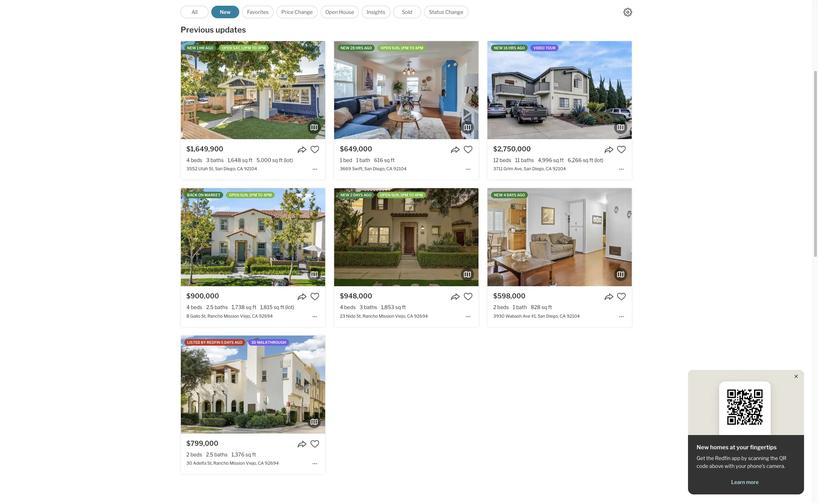 Task type: locate. For each thing, give the bounding box(es) containing it.
ft right "1,815"
[[281, 305, 284, 311]]

2.5 baths for $900,000
[[206, 305, 228, 311]]

#1,
[[532, 314, 537, 319]]

1 horizontal spatial 1 bath
[[513, 305, 527, 311]]

new 16 hrs ago
[[494, 46, 525, 50]]

$649,000
[[340, 146, 372, 153]]

baths up 23 nido st, rancho mission viejo, ca 92694
[[364, 305, 377, 311]]

st, right utah
[[209, 166, 214, 172]]

baths up 3711 grim ave, san diego, ca 92104
[[521, 157, 534, 163]]

new 2 days ago
[[341, 193, 372, 198]]

st, for $900,000
[[201, 314, 207, 319]]

homes
[[711, 445, 729, 452]]

open down the 3669 swift, san diego, ca 92104
[[380, 193, 391, 198]]

ft left "1,815"
[[253, 305, 256, 311]]

open right new 28 hrs ago
[[381, 46, 391, 50]]

4 up 23
[[340, 305, 343, 311]]

4 beds up gallo
[[187, 305, 202, 311]]

your right the at
[[737, 445, 749, 452]]

92104
[[244, 166, 257, 172], [394, 166, 407, 172], [553, 166, 566, 172], [567, 314, 580, 319]]

4pm for $948,000
[[415, 193, 423, 198]]

0 horizontal spatial 1 bath
[[356, 157, 370, 163]]

viejo, down 1,853 sq ft
[[395, 314, 406, 319]]

ft right 5,000
[[279, 157, 283, 163]]

video
[[534, 46, 545, 50]]

redfin
[[207, 341, 220, 345]]

2 2.5 baths from the top
[[206, 452, 228, 458]]

1
[[197, 46, 199, 50], [340, 157, 342, 163], [356, 157, 359, 163], [513, 305, 515, 311]]

0 vertical spatial 2.5 baths
[[206, 305, 228, 311]]

0 vertical spatial favorite button checkbox
[[617, 145, 627, 155]]

2.5 for $900,000
[[206, 305, 214, 311]]

92694 for $799,000
[[265, 461, 279, 467]]

0 vertical spatial 2
[[350, 193, 353, 198]]

3669
[[340, 166, 351, 172]]

sq for $649,000
[[384, 157, 390, 163]]

days down grim
[[507, 193, 517, 198]]

2.5 up the 'adelfa'
[[206, 452, 213, 458]]

0 vertical spatial 2 beds
[[494, 305, 509, 311]]

sq right 1,853
[[396, 305, 401, 311]]

4 beds for $1,649,900
[[187, 157, 202, 163]]

listed
[[187, 341, 200, 345]]

beds up gallo
[[191, 305, 202, 311]]

sq right 1,376 on the bottom left
[[246, 452, 251, 458]]

ago
[[205, 46, 213, 50], [364, 46, 372, 50], [517, 46, 525, 50], [364, 193, 372, 198], [517, 193, 525, 198], [235, 341, 243, 345]]

1 horizontal spatial 2
[[350, 193, 353, 198]]

previous updates
[[181, 25, 246, 34]]

new left 16
[[494, 46, 503, 50]]

1 change from the left
[[295, 9, 313, 15]]

your
[[737, 445, 749, 452], [736, 464, 747, 470]]

hrs for $649,000
[[356, 46, 363, 50]]

viejo, down 1,376 sq ft
[[246, 461, 257, 467]]

ft right 828 on the right of page
[[549, 305, 552, 311]]

0 horizontal spatial 2 beds
[[187, 452, 202, 458]]

3 up utah
[[206, 157, 210, 163]]

3 baths for $948,000
[[360, 305, 377, 311]]

ft for $2,750,000
[[560, 157, 564, 163]]

1 vertical spatial 2 beds
[[187, 452, 202, 458]]

new for $2,750,000
[[494, 46, 503, 50]]

616
[[374, 157, 383, 163]]

30
[[187, 461, 192, 467]]

3552
[[187, 166, 198, 172]]

favorite button image for $649,000
[[464, 145, 473, 155]]

favorite button checkbox
[[617, 145, 627, 155], [310, 440, 320, 449]]

to for $1,649,900
[[252, 46, 257, 50]]

open sun, 1pm to 4pm for $900,000
[[229, 193, 272, 198]]

2 hrs from the left
[[509, 46, 517, 50]]

more
[[747, 480, 759, 486]]

1 horizontal spatial the
[[771, 456, 779, 462]]

new left hr
[[187, 46, 196, 50]]

st, right the 'adelfa'
[[207, 461, 213, 467]]

open sun, 1pm to 4pm for $649,000
[[381, 46, 424, 50]]

days for $948,000
[[353, 193, 363, 198]]

1 vertical spatial 2.5
[[206, 452, 213, 458]]

bath up swift,
[[360, 157, 370, 163]]

beds
[[191, 157, 202, 163], [500, 157, 512, 163], [191, 305, 202, 311], [344, 305, 356, 311], [498, 305, 509, 311], [191, 452, 202, 458]]

2 horizontal spatial days
[[507, 193, 517, 198]]

$799,000
[[187, 440, 218, 448]]

sq for $598,000
[[542, 305, 548, 311]]

new for new
[[220, 9, 231, 15]]

walkthrough
[[257, 341, 286, 345]]

0 horizontal spatial change
[[295, 9, 313, 15]]

baths up the 8 gallo st, rancho mission viejo, ca 92694
[[215, 305, 228, 311]]

hrs
[[356, 46, 363, 50], [509, 46, 517, 50]]

1 horizontal spatial favorite button image
[[464, 293, 473, 302]]

1 vertical spatial new
[[697, 445, 709, 452]]

mission for $900,000
[[224, 314, 239, 319]]

1 bath up swift,
[[356, 157, 370, 163]]

1 horizontal spatial days
[[353, 193, 363, 198]]

open right market
[[229, 193, 239, 198]]

4 beds for $900,000
[[187, 305, 202, 311]]

the right get
[[707, 456, 715, 462]]

open left sat,
[[222, 46, 232, 50]]

baths up 3552 utah st, san diego, ca 92104
[[211, 157, 224, 163]]

mission down 1,376 on the bottom left
[[230, 461, 245, 467]]

3
[[206, 157, 210, 163], [360, 305, 363, 311]]

3 photo of 3669 swift, san diego, ca 92104 image from the left
[[479, 41, 623, 139]]

above
[[710, 464, 724, 470]]

ft left 5,000
[[249, 157, 253, 163]]

1 vertical spatial favorite button image
[[310, 440, 320, 449]]

mission down 1,853
[[379, 314, 395, 319]]

0 vertical spatial 1 bath
[[356, 157, 370, 163]]

sq for $900,000
[[246, 305, 252, 311]]

2 beds up "3930"
[[494, 305, 509, 311]]

1 photo of 30 adelfa st, rancho mission viejo, ca 92694 image from the left
[[36, 336, 181, 434]]

1 vertical spatial bath
[[517, 305, 527, 311]]

ago down the ave,
[[517, 193, 525, 198]]

photo of 8 gallo st, rancho mission viejo, ca 92694 image
[[36, 189, 181, 287], [181, 189, 325, 287], [325, 189, 470, 287]]

st, for $948,000
[[357, 314, 362, 319]]

new down 3669
[[341, 193, 350, 198]]

0 horizontal spatial 2
[[187, 452, 190, 458]]

1 bath for $649,000
[[356, 157, 370, 163]]

favorite button image for $900,000
[[310, 293, 320, 302]]

the up camera.
[[771, 456, 779, 462]]

3 photo of 3552 utah st, san diego, ca 92104 image from the left
[[325, 41, 470, 139]]

baths up 30 adelfa st, rancho mission viejo, ca 92694
[[215, 452, 228, 458]]

1 horizontal spatial new
[[697, 445, 709, 452]]

by
[[742, 456, 748, 462]]

1 vertical spatial your
[[736, 464, 747, 470]]

0 vertical spatial 2.5
[[206, 305, 214, 311]]

ago for $649,000
[[364, 46, 372, 50]]

rancho for $799,000
[[214, 461, 229, 467]]

san right utah
[[215, 166, 223, 172]]

28
[[350, 46, 355, 50]]

4
[[187, 157, 190, 163], [504, 193, 506, 198], [187, 305, 190, 311], [340, 305, 343, 311]]

favorite button checkbox
[[310, 145, 320, 155], [464, 145, 473, 155], [310, 293, 320, 302], [464, 293, 473, 302], [617, 293, 627, 302]]

camera.
[[767, 464, 786, 470]]

1 horizontal spatial 3
[[360, 305, 363, 311]]

3 down $948,000
[[360, 305, 363, 311]]

4 up 8
[[187, 305, 190, 311]]

new left 28
[[341, 46, 350, 50]]

favorite button checkbox for $1,649,900
[[310, 145, 320, 155]]

rancho for $900,000
[[208, 314, 223, 319]]

photo of 23 nido st, rancho mission viejo, ca 92694 image
[[190, 189, 334, 287], [334, 189, 479, 287], [479, 189, 623, 287]]

st,
[[209, 166, 214, 172], [201, 314, 207, 319], [357, 314, 362, 319], [207, 461, 213, 467]]

new inside option
[[220, 9, 231, 15]]

get the redfin app by scanning the qr code above with your phone's camera.
[[697, 456, 787, 470]]

1 vertical spatial 1 bath
[[513, 305, 527, 311]]

2 photo of 23 nido st, rancho mission viejo, ca 92694 image from the left
[[334, 189, 479, 287]]

favorite button image
[[464, 293, 473, 302], [310, 440, 320, 449]]

1,648 sq ft
[[228, 157, 253, 163]]

ft for $649,000
[[391, 157, 395, 163]]

2 for $598,000
[[494, 305, 497, 311]]

4pm
[[415, 46, 424, 50], [264, 193, 272, 198], [415, 193, 423, 198]]

diego, down 616
[[373, 166, 386, 172]]

open for $649,000
[[381, 46, 391, 50]]

2 down 3669
[[350, 193, 353, 198]]

viejo, down 1,738 sq ft
[[240, 314, 251, 319]]

san right the ave,
[[524, 166, 532, 172]]

3 baths up 3552 utah st, san diego, ca 92104
[[206, 157, 224, 163]]

3 for $1,649,900
[[206, 157, 210, 163]]

st, for $799,000
[[207, 461, 213, 467]]

beds for $900,000
[[191, 305, 202, 311]]

ago for $2,750,000
[[517, 46, 525, 50]]

adelfa
[[193, 461, 206, 467]]

$1,649,900
[[187, 146, 223, 153]]

favorite button checkbox for $799,000
[[310, 440, 320, 449]]

rancho right gallo
[[208, 314, 223, 319]]

ca
[[237, 166, 243, 172], [387, 166, 393, 172], [546, 166, 552, 172], [252, 314, 258, 319], [407, 314, 413, 319], [560, 314, 566, 319], [258, 461, 264, 467]]

4 beds up '3552'
[[187, 157, 202, 163]]

(lot) right "1,815"
[[285, 305, 294, 311]]

ago right hr
[[205, 46, 213, 50]]

$2,750,000
[[494, 146, 531, 153]]

$900,000
[[187, 293, 219, 300]]

san
[[215, 166, 223, 172], [365, 166, 372, 172], [524, 166, 532, 172], [538, 314, 546, 319]]

1 bath
[[356, 157, 370, 163], [513, 305, 527, 311]]

5
[[221, 341, 224, 345]]

0 horizontal spatial favorite button image
[[310, 440, 320, 449]]

2.5 baths up the 8 gallo st, rancho mission viejo, ca 92694
[[206, 305, 228, 311]]

ft right 1,853
[[402, 305, 406, 311]]

1 horizontal spatial hrs
[[509, 46, 517, 50]]

beds up nido at the left bottom of the page
[[344, 305, 356, 311]]

0 horizontal spatial 3 baths
[[206, 157, 224, 163]]

1 photo of 3930 wabash ave #1, san diego, ca 92104 image from the left
[[343, 189, 488, 287]]

ft right 616
[[391, 157, 395, 163]]

mission
[[224, 314, 239, 319], [379, 314, 395, 319], [230, 461, 245, 467]]

open sun, 1pm to 4pm for $948,000
[[380, 193, 423, 198]]

1 horizontal spatial 3 baths
[[360, 305, 377, 311]]

st, right nido at the left bottom of the page
[[357, 314, 362, 319]]

1 vertical spatial 3
[[360, 305, 363, 311]]

0 vertical spatial new
[[220, 9, 231, 15]]

sun, for $900,000
[[240, 193, 249, 198]]

rancho for $948,000
[[363, 314, 378, 319]]

1pm
[[401, 46, 409, 50], [249, 193, 257, 198], [401, 193, 408, 198]]

0 horizontal spatial bath
[[360, 157, 370, 163]]

new up get
[[697, 445, 709, 452]]

price
[[282, 9, 294, 15]]

beds for $2,750,000
[[500, 157, 512, 163]]

photo of 3552 utah st, san diego, ca 92104 image
[[36, 41, 181, 139], [181, 41, 325, 139], [325, 41, 470, 139]]

bath up ave
[[517, 305, 527, 311]]

ft left 6,266
[[560, 157, 564, 163]]

new
[[187, 46, 196, 50], [341, 46, 350, 50], [494, 46, 503, 50], [341, 193, 350, 198], [494, 193, 503, 198]]

mission down 1,738
[[224, 314, 239, 319]]

rancho right nido at the left bottom of the page
[[363, 314, 378, 319]]

ago right 28
[[364, 46, 372, 50]]

0 horizontal spatial hrs
[[356, 46, 363, 50]]

sq right 4,996
[[554, 157, 559, 163]]

4 beds
[[187, 157, 202, 163], [187, 305, 202, 311], [340, 305, 356, 311]]

sq right 1,648
[[242, 157, 248, 163]]

2 up 30
[[187, 452, 190, 458]]

sq right 1,738
[[246, 305, 252, 311]]

baths for $2,750,000
[[521, 157, 534, 163]]

1 bath up 'wabash'
[[513, 305, 527, 311]]

ago right 16
[[517, 46, 525, 50]]

2 up "3930"
[[494, 305, 497, 311]]

viejo,
[[240, 314, 251, 319], [395, 314, 406, 319], [246, 461, 257, 467]]

1 vertical spatial 3 baths
[[360, 305, 377, 311]]

sq right 828 on the right of page
[[542, 305, 548, 311]]

0 vertical spatial 3
[[206, 157, 210, 163]]

Open House radio
[[321, 6, 359, 18]]

photo of 3711 grim ave, san diego, ca 92104 image
[[343, 41, 488, 139], [488, 41, 632, 139], [632, 41, 777, 139]]

2 2.5 from the top
[[206, 452, 213, 458]]

new 28 hrs ago
[[341, 46, 372, 50]]

hrs right 16
[[509, 46, 517, 50]]

beds up "3930"
[[498, 305, 509, 311]]

favorite button image
[[310, 145, 320, 155], [464, 145, 473, 155], [617, 145, 627, 155], [310, 293, 320, 302], [617, 293, 627, 302]]

app install qr code image
[[725, 388, 766, 428]]

(lot) right 6,266
[[595, 157, 604, 163]]

open for $1,649,900
[[222, 46, 232, 50]]

photo of 3930 wabash ave #1, san diego, ca 92104 image
[[343, 189, 488, 287], [488, 189, 632, 287], [632, 189, 777, 287]]

change
[[295, 9, 313, 15], [446, 9, 464, 15]]

change right status
[[446, 9, 464, 15]]

1,738 sq ft
[[232, 305, 256, 311]]

days for $598,000
[[507, 193, 517, 198]]

1 2.5 from the top
[[206, 305, 214, 311]]

3 baths for $1,649,900
[[206, 157, 224, 163]]

learn more link
[[697, 480, 794, 486]]

0 vertical spatial 3 baths
[[206, 157, 224, 163]]

6,266
[[568, 157, 582, 163]]

1 horizontal spatial 2 beds
[[494, 305, 509, 311]]

your down by
[[736, 464, 747, 470]]

2 beds up 30
[[187, 452, 202, 458]]

2.5 down $900,000
[[206, 305, 214, 311]]

(lot) for $1,649,900
[[284, 157, 293, 163]]

1,376 sq ft
[[232, 452, 256, 458]]

11
[[515, 157, 520, 163]]

favorite button checkbox for $598,000
[[617, 293, 627, 302]]

4 for $900,000
[[187, 305, 190, 311]]

4 up '3552'
[[187, 157, 190, 163]]

1 vertical spatial 2
[[494, 305, 497, 311]]

2 photo of 3711 grim ave, san diego, ca 92104 image from the left
[[488, 41, 632, 139]]

2 photo of 3930 wabash ave #1, san diego, ca 92104 image from the left
[[488, 189, 632, 287]]

2.5 baths up 30 adelfa st, rancho mission viejo, ca 92694
[[206, 452, 228, 458]]

(lot) right 5,000
[[284, 157, 293, 163]]

tour
[[546, 46, 556, 50]]

1 horizontal spatial change
[[446, 9, 464, 15]]

new for new homes at your fingertips
[[697, 445, 709, 452]]

favorite button checkbox for $900,000
[[310, 293, 320, 302]]

6,266 sq ft (lot)
[[568, 157, 604, 163]]

change right price
[[295, 9, 313, 15]]

photo of 3669 swift, san diego, ca 92104 image
[[190, 41, 334, 139], [334, 41, 479, 139], [479, 41, 623, 139]]

ft
[[249, 157, 253, 163], [279, 157, 283, 163], [391, 157, 395, 163], [560, 157, 564, 163], [590, 157, 594, 163], [253, 305, 256, 311], [281, 305, 284, 311], [402, 305, 406, 311], [549, 305, 552, 311], [252, 452, 256, 458]]

2 photo of 3552 utah st, san diego, ca 92104 image from the left
[[181, 41, 325, 139]]

3711
[[494, 166, 503, 172]]

previous
[[181, 25, 214, 34]]

diego,
[[224, 166, 236, 172], [373, 166, 386, 172], [533, 166, 545, 172], [547, 314, 559, 319]]

3 baths down $948,000
[[360, 305, 377, 311]]

new for $948,000
[[341, 193, 350, 198]]

ft right 6,266
[[590, 157, 594, 163]]

1 the from the left
[[707, 456, 715, 462]]

4pm for $649,000
[[415, 46, 424, 50]]

1pm for $900,000
[[249, 193, 257, 198]]

gallo
[[190, 314, 201, 319]]

days right 5
[[224, 341, 234, 345]]

option group containing all
[[181, 6, 469, 18]]

viejo, for $900,000
[[240, 314, 251, 319]]

1 2.5 baths from the top
[[206, 305, 228, 311]]

option group
[[181, 6, 469, 18]]

ago for $1,649,900
[[205, 46, 213, 50]]

days down swift,
[[353, 193, 363, 198]]

photo of 30 adelfa st, rancho mission viejo, ca 92694 image
[[36, 336, 181, 434], [181, 336, 325, 434], [325, 336, 470, 434]]

2 horizontal spatial 2
[[494, 305, 497, 311]]

beds for $1,649,900
[[191, 157, 202, 163]]

sq right 6,266
[[583, 157, 589, 163]]

new for $598,000
[[494, 193, 503, 198]]

viejo, for $948,000
[[395, 314, 406, 319]]

0 horizontal spatial the
[[707, 456, 715, 462]]

ft right 1,376 on the bottom left
[[252, 452, 256, 458]]

0 horizontal spatial new
[[220, 9, 231, 15]]

beds up the 'adelfa'
[[191, 452, 202, 458]]

sq for $948,000
[[396, 305, 401, 311]]

1 photo of 3552 utah st, san diego, ca 92104 image from the left
[[36, 41, 181, 139]]

sold
[[402, 9, 413, 15]]

0 horizontal spatial favorite button checkbox
[[310, 440, 320, 449]]

sq right 616
[[384, 157, 390, 163]]

0 vertical spatial favorite button image
[[464, 293, 473, 302]]

updates
[[216, 25, 246, 34]]

2 vertical spatial 2
[[187, 452, 190, 458]]

favorite button image for $948,000
[[464, 293, 473, 302]]

days
[[353, 193, 363, 198], [507, 193, 517, 198], [224, 341, 234, 345]]

sun,
[[392, 46, 400, 50], [240, 193, 249, 198], [391, 193, 400, 198]]

beds for $799,000
[[191, 452, 202, 458]]

1 vertical spatial 2.5 baths
[[206, 452, 228, 458]]

sq
[[242, 157, 248, 163], [272, 157, 278, 163], [384, 157, 390, 163], [554, 157, 559, 163], [583, 157, 589, 163], [246, 305, 252, 311], [274, 305, 279, 311], [396, 305, 401, 311], [542, 305, 548, 311], [246, 452, 251, 458]]

1 vertical spatial favorite button checkbox
[[310, 440, 320, 449]]

2 change from the left
[[446, 9, 464, 15]]

0 horizontal spatial 3
[[206, 157, 210, 163]]

beds up grim
[[500, 157, 512, 163]]

new down 3711 on the top
[[494, 193, 503, 198]]

0 vertical spatial bath
[[360, 157, 370, 163]]

Favorites radio
[[242, 6, 274, 18]]

1 horizontal spatial favorite button checkbox
[[617, 145, 627, 155]]

1 hrs from the left
[[356, 46, 363, 50]]

1 left hr
[[197, 46, 199, 50]]

2 beds
[[494, 305, 509, 311], [187, 452, 202, 458]]

1 horizontal spatial bath
[[517, 305, 527, 311]]



Task type: vqa. For each thing, say whether or not it's contained in the screenshot.


Task type: describe. For each thing, give the bounding box(es) containing it.
learn more
[[732, 480, 759, 486]]

3930
[[494, 314, 505, 319]]

2 beds for $799,000
[[187, 452, 202, 458]]

1 bed
[[340, 157, 352, 163]]

ft for $598,000
[[549, 305, 552, 311]]

3 photo of 30 adelfa st, rancho mission viejo, ca 92694 image from the left
[[325, 336, 470, 434]]

open house
[[326, 9, 354, 15]]

bath for $649,000
[[360, 157, 370, 163]]

grim
[[504, 166, 514, 172]]

4 down grim
[[504, 193, 506, 198]]

app
[[732, 456, 741, 462]]

baths for $1,649,900
[[211, 157, 224, 163]]

favorite button checkbox for $649,000
[[464, 145, 473, 155]]

sq for $2,750,000
[[554, 157, 559, 163]]

open sat, 12pm to 3pm
[[222, 46, 266, 50]]

favorite button image for $1,649,900
[[310, 145, 320, 155]]

ago for $598,000
[[517, 193, 525, 198]]

1 photo of 8 gallo st, rancho mission viejo, ca 92694 image from the left
[[36, 189, 181, 287]]

1,738
[[232, 305, 245, 311]]

code
[[697, 464, 709, 470]]

learn
[[732, 480, 746, 486]]

All radio
[[181, 6, 209, 18]]

viejo, for $799,000
[[246, 461, 257, 467]]

utah
[[198, 166, 208, 172]]

8 gallo st, rancho mission viejo, ca 92694
[[187, 314, 273, 319]]

favorite button checkbox for $948,000
[[464, 293, 473, 302]]

new for $649,000
[[341, 46, 350, 50]]

video tour
[[534, 46, 556, 50]]

market
[[205, 193, 221, 198]]

2.5 for $799,000
[[206, 452, 213, 458]]

2 photo of 30 adelfa st, rancho mission viejo, ca 92694 image from the left
[[181, 336, 325, 434]]

3711 grim ave, san diego, ca 92104
[[494, 166, 566, 172]]

12
[[494, 157, 499, 163]]

1,815 sq ft (lot)
[[260, 305, 294, 311]]

price change
[[282, 9, 313, 15]]

Sold radio
[[393, 6, 421, 18]]

qr
[[780, 456, 787, 462]]

open
[[326, 9, 338, 15]]

1 left bed on the top left
[[340, 157, 342, 163]]

92694 for $948,000
[[414, 314, 428, 319]]

2 photo of 8 gallo st, rancho mission viejo, ca 92694 image from the left
[[181, 189, 325, 287]]

favorite button image for $598,000
[[617, 293, 627, 302]]

with
[[725, 464, 735, 470]]

2 for $799,000
[[187, 452, 190, 458]]

0 horizontal spatial days
[[224, 341, 234, 345]]

sq right "1,815"
[[274, 305, 279, 311]]

New radio
[[212, 6, 239, 18]]

mission for $799,000
[[230, 461, 245, 467]]

23
[[340, 314, 345, 319]]

house
[[339, 9, 354, 15]]

1 up 'wabash'
[[513, 305, 515, 311]]

3552 utah st, san diego, ca 92104
[[187, 166, 257, 172]]

back on market
[[187, 193, 221, 198]]

8
[[187, 314, 189, 319]]

open for $948,000
[[380, 193, 391, 198]]

diego, down 4,996
[[533, 166, 545, 172]]

favorite button image for $2,750,000
[[617, 145, 627, 155]]

(lot) for $900,000
[[285, 305, 294, 311]]

on
[[198, 193, 204, 198]]

new homes at your fingertips
[[697, 445, 777, 452]]

30 adelfa st, rancho mission viejo, ca 92694
[[187, 461, 279, 467]]

4,996 sq ft
[[538, 157, 564, 163]]

2 beds for $598,000
[[494, 305, 509, 311]]

sq for $1,649,900
[[242, 157, 248, 163]]

ft for $1,649,900
[[249, 157, 253, 163]]

phone's
[[748, 464, 766, 470]]

ago for $948,000
[[364, 193, 372, 198]]

by
[[201, 341, 206, 345]]

92694 for $900,000
[[259, 314, 273, 319]]

3 photo of 3930 wabash ave #1, san diego, ca 92104 image from the left
[[632, 189, 777, 287]]

favorite button checkbox for $2,750,000
[[617, 145, 627, 155]]

4pm for $900,000
[[264, 193, 272, 198]]

ft for $900,000
[[253, 305, 256, 311]]

2 the from the left
[[771, 456, 779, 462]]

3669 swift, san diego, ca 92104
[[340, 166, 407, 172]]

828
[[531, 305, 541, 311]]

to for $649,000
[[410, 46, 415, 50]]

1pm for $649,000
[[401, 46, 409, 50]]

diego, down 828 sq ft
[[547, 314, 559, 319]]

16
[[504, 46, 508, 50]]

3 photo of 23 nido st, rancho mission viejo, ca 92694 image from the left
[[479, 189, 623, 287]]

(lot) for $2,750,000
[[595, 157, 604, 163]]

your inside get the redfin app by scanning the qr code above with your phone's camera.
[[736, 464, 747, 470]]

3d walkthrough
[[251, 341, 286, 345]]

sun, for $649,000
[[392, 46, 400, 50]]

new 4 days ago
[[494, 193, 525, 198]]

0 vertical spatial your
[[737, 445, 749, 452]]

open for $900,000
[[229, 193, 239, 198]]

beds for $948,000
[[344, 305, 356, 311]]

bath for $598,000
[[517, 305, 527, 311]]

12 beds
[[494, 157, 512, 163]]

1 bath for $598,000
[[513, 305, 527, 311]]

828 sq ft
[[531, 305, 552, 311]]

5,000 sq ft (lot)
[[257, 157, 293, 163]]

23 nido st, rancho mission viejo, ca 92694
[[340, 314, 428, 319]]

4 for $1,649,900
[[187, 157, 190, 163]]

listed by redfin 5 days ago
[[187, 341, 243, 345]]

2 photo of 3669 swift, san diego, ca 92104 image from the left
[[334, 41, 479, 139]]

1 up swift,
[[356, 157, 359, 163]]

1 photo of 23 nido st, rancho mission viejo, ca 92694 image from the left
[[190, 189, 334, 287]]

baths for $799,000
[[215, 452, 228, 458]]

ave,
[[515, 166, 523, 172]]

ft for $948,000
[[402, 305, 406, 311]]

1,853
[[381, 305, 395, 311]]

wabash
[[506, 314, 522, 319]]

4 beds for $948,000
[[340, 305, 356, 311]]

1pm for $948,000
[[401, 193, 408, 198]]

swift,
[[352, 166, 364, 172]]

favorite button image for $799,000
[[310, 440, 320, 449]]

fingertips
[[751, 445, 777, 452]]

baths for $900,000
[[215, 305, 228, 311]]

mission for $948,000
[[379, 314, 395, 319]]

ago left 3d
[[235, 341, 243, 345]]

1 photo of 3669 swift, san diego, ca 92104 image from the left
[[190, 41, 334, 139]]

3d
[[251, 341, 256, 345]]

san right #1,
[[538, 314, 546, 319]]

$948,000
[[340, 293, 372, 300]]

3930 wabash ave #1, san diego, ca 92104
[[494, 314, 580, 319]]

4,996
[[538, 157, 553, 163]]

1 photo of 3711 grim ave, san diego, ca 92104 image from the left
[[343, 41, 488, 139]]

$598,000
[[494, 293, 526, 300]]

Price Change radio
[[277, 6, 318, 18]]

3 photo of 3711 grim ave, san diego, ca 92104 image from the left
[[632, 41, 777, 139]]

sq right 5,000
[[272, 157, 278, 163]]

616 sq ft
[[374, 157, 395, 163]]

Status Change radio
[[424, 6, 469, 18]]

diego, down 1,648
[[224, 166, 236, 172]]

favorites
[[247, 9, 269, 15]]

change for price change
[[295, 9, 313, 15]]

new for $1,649,900
[[187, 46, 196, 50]]

1,648
[[228, 157, 241, 163]]

bed
[[344, 157, 352, 163]]

st, for $1,649,900
[[209, 166, 214, 172]]

hrs for $2,750,000
[[509, 46, 517, 50]]

san right swift,
[[365, 166, 372, 172]]

status change
[[429, 9, 464, 15]]

all
[[192, 9, 198, 15]]

change for status change
[[446, 9, 464, 15]]

1,376
[[232, 452, 245, 458]]

beds for $598,000
[[498, 305, 509, 311]]

redfin
[[716, 456, 731, 462]]

ft for $799,000
[[252, 452, 256, 458]]

4 for $948,000
[[340, 305, 343, 311]]

2.5 baths for $799,000
[[206, 452, 228, 458]]

3 photo of 8 gallo st, rancho mission viejo, ca 92694 image from the left
[[325, 189, 470, 287]]

11 baths
[[515, 157, 534, 163]]

status
[[429, 9, 445, 15]]

get
[[697, 456, 706, 462]]

to for $948,000
[[409, 193, 414, 198]]

scanning
[[749, 456, 770, 462]]

Insights radio
[[362, 6, 391, 18]]

insights
[[367, 9, 386, 15]]

new 1 hr ago
[[187, 46, 213, 50]]

sun, for $948,000
[[391, 193, 400, 198]]

sq for $799,000
[[246, 452, 251, 458]]

sat,
[[233, 46, 241, 50]]

to for $900,000
[[258, 193, 263, 198]]

1,853 sq ft
[[381, 305, 406, 311]]

nido
[[346, 314, 356, 319]]



